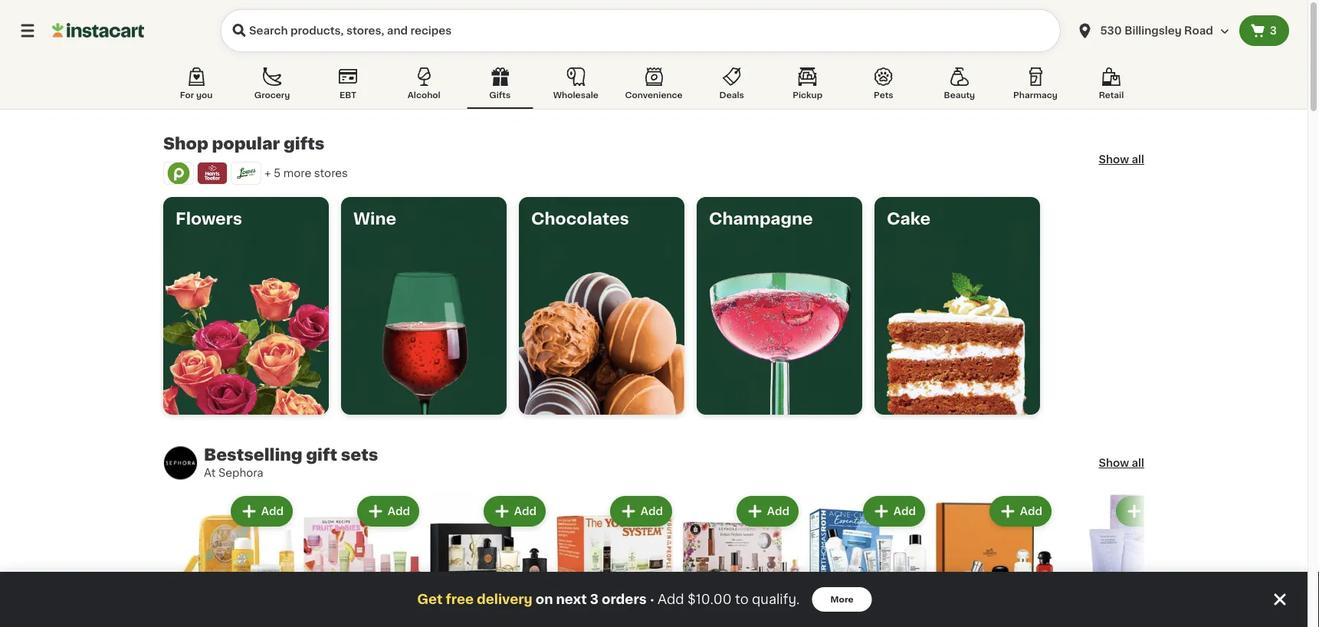 Task type: vqa. For each thing, say whether or not it's contained in the screenshot.
Add within the Treatment Tracker modal dialog
yes



Task type: locate. For each thing, give the bounding box(es) containing it.
show all
[[1099, 154, 1145, 165], [1099, 458, 1145, 468]]

3 inside button
[[1270, 25, 1277, 36]]

wholesale
[[553, 91, 599, 99]]

pets
[[874, 91, 894, 99]]

add
[[261, 506, 284, 517], [388, 506, 410, 517], [514, 506, 537, 517], [641, 506, 663, 517], [767, 506, 790, 517], [894, 506, 916, 517], [1020, 506, 1043, 517], [1147, 506, 1169, 517], [658, 593, 684, 606]]

more button
[[812, 587, 872, 612]]

cake
[[887, 210, 931, 227]]

7 add button from the left
[[991, 498, 1050, 525]]

$10.00
[[688, 593, 732, 606]]

3 right next
[[590, 593, 599, 606]]

tab panel
[[146, 134, 1181, 627]]

add button
[[232, 498, 291, 525], [359, 498, 418, 525], [485, 498, 544, 525], [612, 498, 671, 525], [738, 498, 797, 525], [865, 498, 924, 525], [991, 498, 1050, 525], [1118, 498, 1177, 525]]

popular
[[212, 135, 280, 151]]

pets button
[[851, 64, 917, 109]]

publix logo image
[[167, 162, 190, 185]]

4 product group from the left
[[555, 493, 675, 627]]

at
[[204, 468, 216, 478]]

3 right road at top right
[[1270, 25, 1277, 36]]

6 add button from the left
[[865, 498, 924, 525]]

8 add button from the left
[[1118, 498, 1177, 525]]

+ 5 more stores link
[[163, 157, 348, 185]]

3
[[1270, 25, 1277, 36], [590, 593, 599, 606]]

alcohol button
[[391, 64, 457, 109]]

chocolates
[[531, 210, 629, 227]]

grocery button
[[239, 64, 305, 109]]

3 button
[[1240, 15, 1290, 46]]

530 billingsley road button
[[1076, 9, 1230, 52]]

pickup
[[793, 91, 823, 99]]

beauty button
[[927, 64, 993, 109]]

None search field
[[221, 9, 1061, 52]]

1 vertical spatial show all link
[[1099, 455, 1145, 471]]

1 vertical spatial show
[[1099, 458, 1129, 468]]

+ 5 more stores
[[265, 168, 348, 179]]

deals
[[720, 91, 744, 99]]

2 show all link from the top
[[1099, 455, 1145, 471]]

3 add button from the left
[[485, 498, 544, 525]]

0 vertical spatial 3
[[1270, 25, 1277, 36]]

pharmacy button
[[1003, 64, 1069, 109]]

8 product group from the left
[[1061, 493, 1181, 627]]

alcohol
[[408, 91, 441, 99]]

you
[[196, 91, 213, 99]]

1 vertical spatial all
[[1132, 458, 1145, 468]]

0 horizontal spatial 3
[[590, 593, 599, 606]]

0 vertical spatial show
[[1099, 154, 1129, 165]]

1 show from the top
[[1099, 154, 1129, 165]]

show all link
[[1099, 152, 1145, 167], [1099, 455, 1145, 471]]

stores
[[314, 168, 348, 179]]

get
[[417, 593, 443, 606]]

1 add button from the left
[[232, 498, 291, 525]]

flowers
[[176, 210, 242, 227]]

show
[[1099, 154, 1129, 165], [1099, 458, 1129, 468]]

2 show all from the top
[[1099, 458, 1145, 468]]

4 add button from the left
[[612, 498, 671, 525]]

to
[[735, 593, 749, 606]]

product group
[[176, 493, 296, 627], [302, 493, 422, 627], [429, 493, 549, 627], [555, 493, 675, 627], [682, 493, 802, 627], [808, 493, 928, 627], [935, 493, 1055, 627], [1061, 493, 1181, 627]]

530
[[1101, 25, 1122, 36]]

530 billingsley road button
[[1067, 9, 1240, 52]]

gifts button
[[467, 64, 533, 109]]

shop popular gifts
[[163, 135, 325, 151]]

qualify.
[[752, 593, 800, 606]]

2 product group from the left
[[302, 493, 422, 627]]

retail button
[[1079, 64, 1145, 109]]

0 vertical spatial show all
[[1099, 154, 1145, 165]]

0 vertical spatial show all link
[[1099, 152, 1145, 167]]

1 show all link from the top
[[1099, 152, 1145, 167]]

0 vertical spatial all
[[1132, 154, 1145, 165]]

1 show all from the top
[[1099, 154, 1145, 165]]

convenience button
[[619, 64, 689, 109]]

treatment tracker modal dialog
[[0, 572, 1308, 627]]

1 vertical spatial 3
[[590, 593, 599, 606]]

1 horizontal spatial 3
[[1270, 25, 1277, 36]]

shop
[[163, 135, 208, 151]]

get free delivery on next 3 orders • add $10.00 to qualify.
[[417, 593, 800, 606]]

deals button
[[699, 64, 765, 109]]

next
[[556, 593, 587, 606]]

cake link
[[875, 197, 1040, 415]]

1 vertical spatial show all
[[1099, 458, 1145, 468]]

add inside treatment tracker modal dialog
[[658, 593, 684, 606]]

1 all from the top
[[1132, 154, 1145, 165]]

more
[[284, 168, 311, 179]]

wholesale button
[[543, 64, 609, 109]]

all
[[1132, 154, 1145, 165], [1132, 458, 1145, 468]]



Task type: describe. For each thing, give the bounding box(es) containing it.
shop categories tab list
[[163, 64, 1145, 109]]

+
[[265, 168, 271, 179]]

delivery
[[477, 593, 533, 606]]

gifts
[[284, 135, 325, 151]]

sephora
[[218, 468, 263, 478]]

flowers link
[[163, 197, 329, 415]]

bestselling
[[204, 447, 303, 463]]

5 product group from the left
[[682, 493, 802, 627]]

2 add button from the left
[[359, 498, 418, 525]]

grocery
[[254, 91, 290, 99]]

harris teeter logo image
[[201, 162, 224, 185]]

beauty
[[944, 91, 975, 99]]

retail
[[1099, 91, 1124, 99]]

wine
[[353, 210, 396, 227]]

champagne
[[709, 210, 813, 227]]

billingsley
[[1125, 25, 1182, 36]]

gifts
[[489, 91, 511, 99]]

on
[[536, 593, 553, 606]]

orders
[[602, 593, 647, 606]]

3 inside treatment tracker modal dialog
[[590, 593, 599, 606]]

sephora image
[[163, 446, 198, 480]]

5
[[274, 168, 281, 179]]

Search field
[[221, 9, 1061, 52]]

7 product group from the left
[[935, 493, 1055, 627]]

2 all from the top
[[1132, 458, 1145, 468]]

convenience
[[625, 91, 683, 99]]

6 product group from the left
[[808, 493, 928, 627]]

gift
[[306, 447, 337, 463]]

2 show from the top
[[1099, 458, 1129, 468]]

5 add button from the left
[[738, 498, 797, 525]]

for
[[180, 91, 194, 99]]

instacart image
[[52, 21, 144, 40]]

•
[[650, 593, 655, 606]]

tab panel containing shop popular gifts
[[146, 134, 1181, 627]]

more
[[831, 595, 854, 604]]

lowes foods logo image
[[235, 162, 258, 185]]

for you
[[180, 91, 213, 99]]

free
[[446, 593, 474, 606]]

road
[[1185, 25, 1214, 36]]

chocolates link
[[519, 197, 685, 415]]

wine link
[[341, 197, 507, 415]]

ebt button
[[315, 64, 381, 109]]

pharmacy
[[1014, 91, 1058, 99]]

ebt
[[340, 91, 357, 99]]

pickup button
[[775, 64, 841, 109]]

champagne link
[[697, 197, 863, 415]]

bestselling gift sets at sephora
[[204, 447, 378, 478]]

item carousel region
[[146, 493, 1181, 627]]

sets
[[341, 447, 378, 463]]

1 product group from the left
[[176, 493, 296, 627]]

3 product group from the left
[[429, 493, 549, 627]]

for you button
[[163, 64, 229, 109]]

530 billingsley road
[[1101, 25, 1214, 36]]



